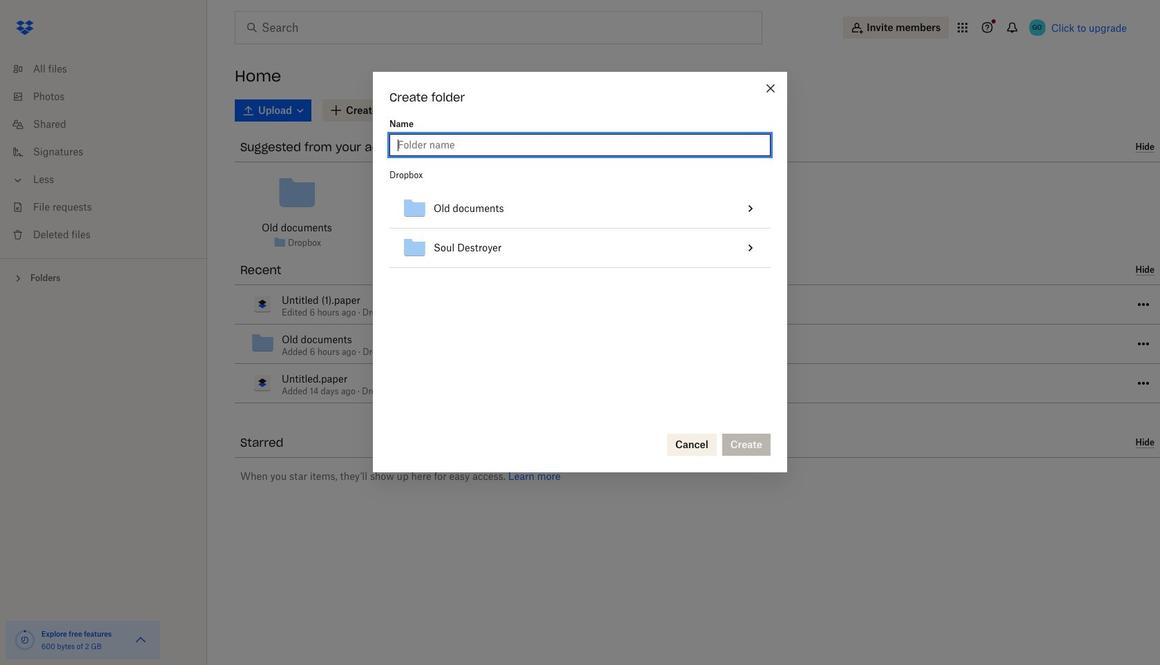 Task type: locate. For each thing, give the bounding box(es) containing it.
table
[[390, 190, 771, 268]]

cell down template stateless icon
[[732, 229, 771, 268]]

dialog
[[373, 72, 788, 472]]

list
[[0, 47, 207, 258]]

row group
[[390, 190, 771, 268]]

cell left template stateless image
[[710, 229, 732, 268]]

1 row from the top
[[390, 190, 771, 229]]

main content
[[224, 97, 1161, 665]]

less image
[[11, 173, 25, 187]]

dropbox image
[[11, 14, 39, 41]]

cell up template stateless image
[[732, 190, 771, 229]]

cell
[[710, 190, 732, 229], [732, 190, 771, 229], [710, 229, 732, 268], [732, 229, 771, 268]]

row
[[390, 190, 771, 229], [390, 229, 771, 268]]

cell left template stateless icon
[[710, 190, 732, 229]]

template stateless image
[[743, 201, 760, 217]]



Task type: describe. For each thing, give the bounding box(es) containing it.
2 row from the top
[[390, 229, 771, 268]]

Folder name input text field
[[398, 138, 763, 153]]

template stateless image
[[743, 240, 760, 257]]



Task type: vqa. For each thing, say whether or not it's contained in the screenshot.
row group
yes



